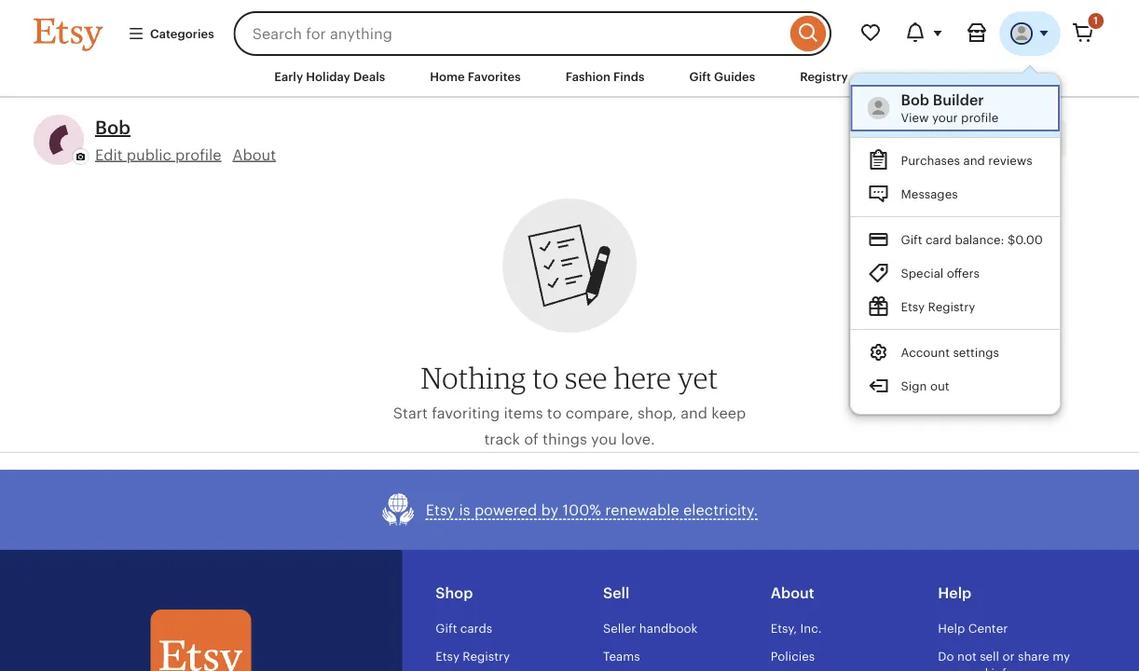 Task type: describe. For each thing, give the bounding box(es) containing it.
compare,
[[566, 405, 634, 421]]

bob builder view your profile
[[901, 91, 999, 124]]

home
[[430, 69, 465, 83]]

etsy,
[[771, 621, 797, 635]]

electricity.
[[683, 502, 758, 518]]

here
[[614, 360, 671, 395]]

do not sell or share my personal info link
[[938, 649, 1070, 671]]

and inside nothing to see here yet start favoriting items to compare, shop, and keep track of things you love.
[[681, 405, 708, 421]]

offers
[[947, 267, 980, 281]]

sign out
[[901, 379, 950, 393]]

special
[[901, 267, 944, 281]]

1 horizontal spatial bob builder's avatar image
[[1010, 22, 1033, 45]]

items
[[504, 405, 543, 421]]

2 vertical spatial etsy
[[436, 649, 459, 663]]

fashion finds link
[[552, 60, 659, 93]]

personal
[[938, 666, 988, 671]]

builder
[[933, 91, 984, 108]]

sales
[[987, 139, 1018, 153]]

0 horizontal spatial about
[[233, 147, 276, 163]]

handbook
[[639, 621, 698, 635]]

etsy for rightmost 'etsy registry' link
[[901, 300, 925, 314]]

1 horizontal spatial etsy registry link
[[851, 290, 1060, 323]]

etsy, inc. link
[[771, 621, 822, 635]]

messages
[[901, 187, 958, 201]]

bob builder banner
[[0, 0, 1139, 415]]

1 vertical spatial to
[[547, 405, 562, 421]]

card
[[926, 233, 952, 247]]

of
[[524, 431, 539, 448]]

is
[[459, 502, 470, 518]]

categories button
[[114, 17, 228, 50]]

holiday
[[306, 69, 350, 83]]

cards
[[460, 621, 492, 635]]

sign
[[901, 379, 927, 393]]

edit public profile link
[[95, 147, 221, 163]]

track
[[484, 431, 520, 448]]

do
[[938, 649, 954, 663]]

you
[[591, 431, 617, 448]]

bob for bob builder view your profile
[[901, 91, 929, 108]]

registry link
[[786, 60, 862, 93]]

your
[[932, 110, 958, 124]]

shop
[[436, 585, 473, 601]]

0 horizontal spatial etsy registry
[[436, 649, 510, 663]]

special offers
[[901, 267, 980, 281]]

registry inside menu bar
[[800, 69, 848, 83]]

1
[[1094, 15, 1098, 27]]

etsy for 'etsy is powered by 100% renewable electricity.' button
[[426, 502, 455, 518]]

etsy is powered by 100% renewable electricity. button
[[381, 492, 758, 528]]

1 link
[[1061, 11, 1105, 56]]

powered
[[474, 502, 537, 518]]

home favorites
[[430, 69, 521, 83]]

or
[[1002, 649, 1015, 663]]

profile inside bob builder view your profile
[[961, 110, 999, 124]]

not
[[957, 649, 977, 663]]

things
[[543, 431, 587, 448]]

edit public profile
[[95, 147, 221, 163]]

keep
[[711, 405, 746, 421]]

purchases and reviews
[[901, 154, 1033, 168]]

view
[[901, 110, 929, 124]]

share
[[1018, 649, 1049, 663]]

seller
[[603, 621, 636, 635]]

help center
[[938, 621, 1008, 635]]

account settings
[[901, 346, 999, 360]]

center
[[968, 621, 1008, 635]]

princess1230 0 sales
[[924, 120, 1018, 153]]

etsy, inc.
[[771, 621, 822, 635]]

special offers link
[[851, 256, 1060, 290]]

sell
[[603, 585, 630, 601]]

guides
[[714, 69, 755, 83]]

teams
[[603, 649, 640, 663]]

start
[[393, 405, 428, 421]]

seller handbook link
[[603, 621, 698, 635]]

princess1230
[[924, 120, 1018, 137]]

out
[[930, 379, 950, 393]]

bob for bob
[[95, 117, 131, 139]]

public
[[127, 147, 171, 163]]

gift for gift card balance: $ 0.00
[[901, 233, 923, 247]]

account
[[901, 346, 950, 360]]

registry inside bob builder banner
[[928, 300, 975, 314]]

seller handbook
[[603, 621, 698, 635]]

fashion finds
[[565, 69, 645, 83]]



Task type: vqa. For each thing, say whether or not it's contained in the screenshot.
in in With additional offices in Chicago, IL Dublin, Ireland London, United Kingdom New Delhi, India Mexico City, Mexico Sāo Paulo, Brazil
no



Task type: locate. For each thing, give the bounding box(es) containing it.
1 help from the top
[[938, 585, 972, 601]]

fashion
[[565, 69, 611, 83]]

purchases
[[901, 154, 960, 168]]

etsy registry link down cards
[[436, 649, 510, 663]]

gift guides link
[[675, 60, 769, 93]]

0 vertical spatial etsy registry
[[901, 300, 975, 314]]

etsy registry link
[[851, 290, 1060, 323], [436, 649, 510, 663]]

gift for gift guides
[[689, 69, 711, 83]]

profile
[[961, 110, 999, 124], [175, 147, 221, 163]]

and down 0
[[963, 154, 985, 168]]

settings
[[953, 346, 999, 360]]

1 vertical spatial profile
[[175, 147, 221, 163]]

gift
[[689, 69, 711, 83], [901, 233, 923, 247], [436, 621, 457, 635]]

help for help
[[938, 585, 972, 601]]

0 vertical spatial bob
[[901, 91, 929, 108]]

gift cards link
[[436, 621, 492, 635]]

0 horizontal spatial bob
[[95, 117, 131, 139]]

renewable
[[605, 502, 679, 518]]

0
[[976, 139, 984, 153]]

edit
[[95, 147, 123, 163]]

1 vertical spatial bob
[[95, 117, 131, 139]]

and inside purchases and reviews link
[[963, 154, 985, 168]]

gift inside gift guides link
[[689, 69, 711, 83]]

0.00
[[1015, 233, 1043, 247]]

help up do at the right bottom
[[938, 621, 965, 635]]

see
[[565, 360, 608, 395]]

gift inside bob builder banner
[[901, 233, 923, 247]]

1 vertical spatial help
[[938, 621, 965, 635]]

1 vertical spatial etsy registry link
[[436, 649, 510, 663]]

home favorites link
[[416, 60, 535, 93]]

inc.
[[800, 621, 822, 635]]

and left keep
[[681, 405, 708, 421]]

yet
[[678, 360, 718, 395]]

about up etsy, inc. link
[[771, 585, 814, 601]]

1 vertical spatial etsy
[[426, 502, 455, 518]]

do not sell or share my personal info
[[938, 649, 1070, 671]]

etsy inside bob builder banner
[[901, 300, 925, 314]]

gift left "card"
[[901, 233, 923, 247]]

registry right guides
[[800, 69, 848, 83]]

bob
[[901, 91, 929, 108], [95, 117, 131, 139]]

gift left cards
[[436, 621, 457, 635]]

1 horizontal spatial etsy registry
[[901, 300, 975, 314]]

1 vertical spatial registry
[[928, 300, 975, 314]]

menu bar
[[0, 56, 1139, 98]]

bob builder's avatar image left 1 'link'
[[1010, 22, 1033, 45]]

Search for anything text field
[[234, 11, 786, 56]]

1 horizontal spatial bob
[[901, 91, 929, 108]]

finds
[[613, 69, 645, 83]]

shop,
[[637, 405, 677, 421]]

none search field inside bob builder banner
[[234, 11, 831, 56]]

profile down view your profile element
[[961, 110, 999, 124]]

view your profile element
[[901, 90, 1043, 109]]

favorites
[[468, 69, 521, 83]]

princess1230 image
[[1029, 120, 1066, 158]]

help
[[938, 585, 972, 601], [938, 621, 965, 635]]

0 vertical spatial gift
[[689, 69, 711, 83]]

deals
[[353, 69, 385, 83]]

bob button
[[95, 115, 131, 141]]

0 vertical spatial and
[[963, 154, 985, 168]]

to
[[532, 360, 559, 395], [547, 405, 562, 421]]

None search field
[[234, 11, 831, 56]]

0 horizontal spatial gift
[[436, 621, 457, 635]]

1 vertical spatial and
[[681, 405, 708, 421]]

registry down special offers "link"
[[928, 300, 975, 314]]

bob up view
[[901, 91, 929, 108]]

etsy is powered by 100% renewable electricity.
[[426, 502, 758, 518]]

2 vertical spatial registry
[[463, 649, 510, 663]]

etsy inside button
[[426, 502, 455, 518]]

2 horizontal spatial gift
[[901, 233, 923, 247]]

0 vertical spatial etsy
[[901, 300, 925, 314]]

1 vertical spatial about
[[771, 585, 814, 601]]

bob up edit
[[95, 117, 131, 139]]

nothing to see here yet start favoriting items to compare, shop, and keep track of things you love.
[[393, 360, 746, 448]]

gift for gift cards
[[436, 621, 457, 635]]

0 horizontal spatial registry
[[463, 649, 510, 663]]

sell
[[980, 649, 999, 663]]

0 vertical spatial about
[[233, 147, 276, 163]]

to left see
[[532, 360, 559, 395]]

0 vertical spatial help
[[938, 585, 972, 601]]

etsy registry down cards
[[436, 649, 510, 663]]

sign out link
[[851, 369, 1060, 403]]

gift guides
[[689, 69, 755, 83]]

etsy down special
[[901, 300, 925, 314]]

balance:
[[955, 233, 1005, 247]]

help for help center
[[938, 621, 965, 635]]

2 horizontal spatial registry
[[928, 300, 975, 314]]

gift cards
[[436, 621, 492, 635]]

early holiday deals link
[[260, 60, 399, 93]]

0 vertical spatial etsy registry link
[[851, 290, 1060, 323]]

0 horizontal spatial profile
[[175, 147, 221, 163]]

about button
[[233, 147, 276, 163]]

help up 'help center' link
[[938, 585, 972, 601]]

1 horizontal spatial profile
[[961, 110, 999, 124]]

1 horizontal spatial registry
[[800, 69, 848, 83]]

teams link
[[603, 649, 640, 663]]

help center link
[[938, 621, 1008, 635]]

love.
[[621, 431, 655, 448]]

etsy
[[901, 300, 925, 314], [426, 502, 455, 518], [436, 649, 459, 663]]

princess1230 link
[[924, 120, 1018, 137]]

2 vertical spatial gift
[[436, 621, 457, 635]]

etsy left is
[[426, 502, 455, 518]]

1 horizontal spatial gift
[[689, 69, 711, 83]]

0 vertical spatial bob builder's avatar image
[[1010, 22, 1033, 45]]

0 vertical spatial to
[[532, 360, 559, 395]]

2 help from the top
[[938, 621, 965, 635]]

gift card balance: $ 0.00
[[901, 233, 1043, 247]]

purchases and reviews link
[[851, 144, 1060, 177]]

policies
[[771, 649, 815, 663]]

gift left guides
[[689, 69, 711, 83]]

etsy registry down special offers
[[901, 300, 975, 314]]

bob inside bob builder view your profile
[[901, 91, 929, 108]]

to up things
[[547, 405, 562, 421]]

bob builder's avatar image left view
[[868, 97, 890, 119]]

nothing
[[421, 360, 526, 395]]

bob builder's avatar image
[[1010, 22, 1033, 45], [868, 97, 890, 119]]

0 vertical spatial profile
[[961, 110, 999, 124]]

profile right public
[[175, 147, 221, 163]]

etsy registry inside bob builder banner
[[901, 300, 975, 314]]

$
[[1008, 233, 1015, 247]]

info
[[991, 666, 1014, 671]]

1 vertical spatial bob builder's avatar image
[[868, 97, 890, 119]]

0 horizontal spatial bob builder's avatar image
[[868, 97, 890, 119]]

1 vertical spatial gift
[[901, 233, 923, 247]]

favoriting
[[432, 405, 500, 421]]

1 vertical spatial etsy registry
[[436, 649, 510, 663]]

0 horizontal spatial etsy registry link
[[436, 649, 510, 663]]

etsy registry link down "offers"
[[851, 290, 1060, 323]]

about down early
[[233, 147, 276, 163]]

0 vertical spatial registry
[[800, 69, 848, 83]]

early
[[274, 69, 303, 83]]

by
[[541, 502, 559, 518]]

etsy down gift cards link in the bottom of the page
[[436, 649, 459, 663]]

my
[[1053, 649, 1070, 663]]

1 horizontal spatial about
[[771, 585, 814, 601]]

menu bar containing early holiday deals
[[0, 56, 1139, 98]]

policies link
[[771, 649, 815, 663]]

categories
[[150, 26, 214, 40]]

registry
[[800, 69, 848, 83], [928, 300, 975, 314], [463, 649, 510, 663]]

1 horizontal spatial and
[[963, 154, 985, 168]]

0 sales link
[[976, 139, 1018, 153]]

0 horizontal spatial and
[[681, 405, 708, 421]]

registry down cards
[[463, 649, 510, 663]]

account settings link
[[851, 336, 1060, 369]]



